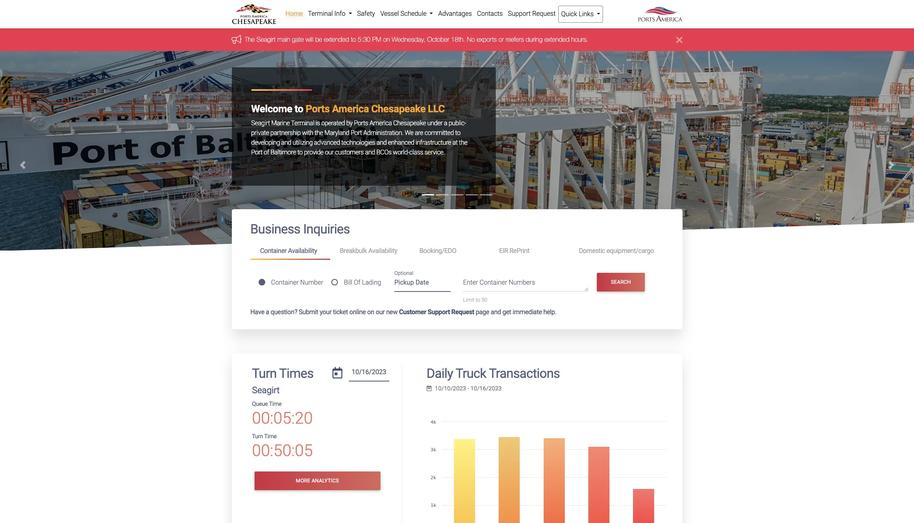 Task type: describe. For each thing, give the bounding box(es) containing it.
operated
[[321, 119, 345, 127]]

time for 00:50:05
[[264, 434, 277, 441]]

have a question? submit your ticket online on our new customer support request page and get immediate help.
[[250, 308, 557, 316]]

truck
[[456, 366, 486, 382]]

numbers
[[509, 279, 535, 287]]

times
[[279, 366, 313, 382]]

home
[[285, 10, 303, 17]]

0 horizontal spatial america
[[332, 103, 369, 115]]

10/10/2023 - 10/16/2023
[[435, 386, 502, 393]]

of
[[354, 279, 360, 287]]

baltimore
[[271, 149, 296, 156]]

container up 50
[[480, 279, 507, 287]]

bill
[[344, 279, 352, 287]]

reprint
[[510, 247, 530, 255]]

vessel
[[380, 10, 399, 17]]

get
[[503, 308, 511, 316]]

october
[[427, 36, 449, 43]]

welcome
[[251, 103, 292, 115]]

turn times
[[252, 366, 313, 382]]

immediate
[[513, 308, 542, 316]]

to left 50
[[476, 297, 480, 304]]

reefers
[[506, 36, 524, 43]]

number
[[300, 279, 323, 287]]

online
[[349, 308, 366, 316]]

more
[[296, 479, 310, 485]]

ports inside seagirt marine terminal is operated by ports america chesapeake under a public- private partnership with the maryland port administration.                         we are committed to developing and utilizing advanced technologies and enhanced infrastructure at the port of baltimore to provide                         our customers and bcos world-class service.
[[354, 119, 368, 127]]

or
[[499, 36, 504, 43]]

limit
[[463, 297, 475, 304]]

main
[[277, 36, 290, 43]]

eir reprint
[[499, 247, 530, 255]]

quick
[[561, 10, 577, 18]]

00:05:20
[[252, 409, 313, 428]]

the seagirt main gate will be extended to 5:30 pm on wednesday, october 18th.  no exports or reefers during extended hours. link
[[245, 36, 588, 43]]

advantages
[[438, 10, 472, 17]]

world-
[[393, 149, 409, 156]]

analytics
[[312, 479, 339, 485]]

quick links
[[561, 10, 595, 18]]

-
[[468, 386, 469, 393]]

america inside seagirt marine terminal is operated by ports america chesapeake under a public- private partnership with the maryland port administration.                         we are committed to developing and utilizing advanced technologies and enhanced infrastructure at the port of baltimore to provide                         our customers and bcos world-class service.
[[370, 119, 392, 127]]

0 vertical spatial ports
[[306, 103, 330, 115]]

5:30
[[358, 36, 370, 43]]

1 vertical spatial on
[[367, 308, 374, 316]]

1 horizontal spatial request
[[532, 10, 556, 17]]

provide
[[304, 149, 324, 156]]

calendar day image
[[333, 368, 343, 379]]

1 horizontal spatial support
[[508, 10, 531, 17]]

enhanced
[[388, 139, 414, 147]]

0 vertical spatial port
[[351, 129, 362, 137]]

availability for breakbulk availability
[[368, 247, 397, 255]]

customer support request link
[[399, 308, 474, 316]]

seagirt marine terminal is operated by ports america chesapeake under a public- private partnership with the maryland port administration.                         we are committed to developing and utilizing advanced technologies and enhanced infrastructure at the port of baltimore to provide                         our customers and bcos world-class service.
[[251, 119, 467, 156]]

support request link
[[505, 6, 558, 22]]

breakbulk
[[340, 247, 367, 255]]

home link
[[283, 6, 305, 22]]

business inquiries
[[250, 222, 350, 237]]

eir reprint link
[[489, 244, 569, 259]]

18th.
[[451, 36, 465, 43]]

and down partnership
[[281, 139, 291, 147]]

we
[[405, 129, 413, 137]]

quick links link
[[558, 6, 603, 23]]

class
[[409, 149, 423, 156]]

ticket
[[333, 308, 348, 316]]

and down administration.
[[377, 139, 387, 147]]

help.
[[543, 308, 557, 316]]

calendar week image
[[427, 386, 432, 392]]

safety link
[[355, 6, 378, 22]]

daily
[[427, 366, 453, 382]]

0 vertical spatial terminal
[[308, 10, 333, 17]]

queue
[[252, 401, 268, 408]]

welcome to ports america chesapeake llc
[[251, 103, 445, 115]]

during
[[526, 36, 543, 43]]

customers
[[335, 149, 364, 156]]

administration.
[[363, 129, 403, 137]]

wednesday,
[[392, 36, 425, 43]]

more analytics link
[[254, 472, 380, 491]]

support request
[[508, 10, 556, 17]]

1 horizontal spatial the
[[459, 139, 467, 147]]

equipment/cargo
[[607, 247, 654, 255]]

on inside alert
[[383, 36, 390, 43]]

partnership
[[270, 129, 301, 137]]

page
[[476, 308, 489, 316]]

terminal info link
[[305, 6, 355, 22]]

seagirt inside alert
[[257, 36, 276, 43]]

private
[[251, 129, 269, 137]]

container availability link
[[250, 244, 330, 260]]

advanced
[[314, 139, 340, 147]]

and left get
[[491, 308, 501, 316]]

1 extended from the left
[[324, 36, 349, 43]]

close image
[[676, 35, 683, 45]]

question?
[[271, 308, 297, 316]]



Task type: vqa. For each thing, say whether or not it's contained in the screenshot.
1st in from left
no



Task type: locate. For each thing, give the bounding box(es) containing it.
1 horizontal spatial extended
[[544, 36, 570, 43]]

the
[[245, 36, 255, 43]]

10/10/2023
[[435, 386, 466, 393]]

a
[[444, 119, 447, 127], [266, 308, 269, 316]]

turn inside the turn time 00:50:05
[[252, 434, 263, 441]]

seagirt for seagirt
[[252, 385, 280, 396]]

exports
[[477, 36, 497, 43]]

schedule
[[401, 10, 427, 17]]

our left new on the bottom left
[[376, 308, 385, 316]]

1 vertical spatial chesapeake
[[393, 119, 426, 127]]

turn up queue
[[252, 366, 277, 382]]

turn for turn times
[[252, 366, 277, 382]]

a inside seagirt marine terminal is operated by ports america chesapeake under a public- private partnership with the maryland port administration.                         we are committed to developing and utilizing advanced technologies and enhanced infrastructure at the port of baltimore to provide                         our customers and bcos world-class service.
[[444, 119, 447, 127]]

1 horizontal spatial port
[[351, 129, 362, 137]]

is
[[316, 119, 320, 127]]

availability down business inquiries
[[288, 247, 317, 255]]

infrastructure
[[416, 139, 451, 147]]

more analytics
[[296, 479, 339, 485]]

turn for turn time 00:50:05
[[252, 434, 263, 441]]

time right queue
[[269, 401, 282, 408]]

time inside queue time 00:05:20
[[269, 401, 282, 408]]

booking/edo link
[[410, 244, 489, 259]]

and left bcos
[[365, 149, 375, 156]]

links
[[579, 10, 594, 18]]

1 vertical spatial turn
[[252, 434, 263, 441]]

seagirt for seagirt marine terminal is operated by ports america chesapeake under a public- private partnership with the maryland port administration.                         we are committed to developing and utilizing advanced technologies and enhanced infrastructure at the port of baltimore to provide                         our customers and bcos world-class service.
[[251, 119, 270, 127]]

0 vertical spatial time
[[269, 401, 282, 408]]

0 vertical spatial support
[[508, 10, 531, 17]]

enter container numbers
[[463, 279, 535, 287]]

seagirt
[[257, 36, 276, 43], [251, 119, 270, 127], [252, 385, 280, 396]]

search button
[[597, 273, 645, 292]]

2 vertical spatial seagirt
[[252, 385, 280, 396]]

hours.
[[571, 36, 588, 43]]

are
[[415, 129, 423, 137]]

1 vertical spatial the
[[459, 139, 467, 147]]

terminal up with
[[291, 119, 314, 127]]

have
[[250, 308, 264, 316]]

terminal info
[[308, 10, 347, 17]]

0 horizontal spatial a
[[266, 308, 269, 316]]

00:50:05
[[252, 442, 313, 461]]

0 horizontal spatial availability
[[288, 247, 317, 255]]

none text field inside main content
[[349, 366, 389, 382]]

support inside main content
[[428, 308, 450, 316]]

new
[[386, 308, 398, 316]]

0 horizontal spatial port
[[251, 149, 262, 156]]

1 vertical spatial seagirt
[[251, 119, 270, 127]]

info
[[334, 10, 346, 17]]

vessel schedule link
[[378, 6, 436, 22]]

availability inside container availability link
[[288, 247, 317, 255]]

bullhorn image
[[232, 35, 245, 44]]

ports up is
[[306, 103, 330, 115]]

turn time 00:50:05
[[252, 434, 313, 461]]

our down advanced
[[325, 149, 334, 156]]

seagirt up private at left top
[[251, 119, 270, 127]]

container for container availability
[[260, 247, 287, 255]]

1 vertical spatial our
[[376, 308, 385, 316]]

container availability
[[260, 247, 317, 255]]

Optional text field
[[394, 276, 451, 292]]

1 vertical spatial terminal
[[291, 119, 314, 127]]

request
[[532, 10, 556, 17], [451, 308, 474, 316]]

availability inside breakbulk availability link
[[368, 247, 397, 255]]

port left of
[[251, 149, 262, 156]]

extended right be
[[324, 36, 349, 43]]

time
[[269, 401, 282, 408], [264, 434, 277, 441]]

the down is
[[315, 129, 323, 137]]

1 vertical spatial request
[[451, 308, 474, 316]]

to down the utilizing
[[297, 149, 303, 156]]

1 turn from the top
[[252, 366, 277, 382]]

0 horizontal spatial request
[[451, 308, 474, 316]]

terminal left info
[[308, 10, 333, 17]]

to down 'public-'
[[455, 129, 461, 137]]

2 availability from the left
[[368, 247, 397, 255]]

support right customer
[[428, 308, 450, 316]]

1 horizontal spatial a
[[444, 119, 447, 127]]

0 horizontal spatial ports
[[306, 103, 330, 115]]

time inside the turn time 00:50:05
[[264, 434, 277, 441]]

main content containing 00:05:20
[[226, 210, 689, 524]]

customer
[[399, 308, 426, 316]]

extended right during
[[544, 36, 570, 43]]

the right at
[[459, 139, 467, 147]]

of
[[264, 149, 269, 156]]

container down business
[[260, 247, 287, 255]]

on right online
[[367, 308, 374, 316]]

None text field
[[349, 366, 389, 382]]

availability for container availability
[[288, 247, 317, 255]]

america
[[332, 103, 369, 115], [370, 119, 392, 127]]

0 vertical spatial our
[[325, 149, 334, 156]]

0 vertical spatial turn
[[252, 366, 277, 382]]

port up technologies
[[351, 129, 362, 137]]

to inside alert
[[351, 36, 356, 43]]

llc
[[428, 103, 445, 115]]

lading
[[362, 279, 381, 287]]

1 horizontal spatial availability
[[368, 247, 397, 255]]

bcos
[[377, 149, 392, 156]]

time up 00:50:05
[[264, 434, 277, 441]]

on right pm
[[383, 36, 390, 43]]

support up "reefers"
[[508, 10, 531, 17]]

under
[[427, 119, 443, 127]]

maryland
[[324, 129, 349, 137]]

booking/edo
[[420, 247, 456, 255]]

1 vertical spatial ports
[[354, 119, 368, 127]]

pm
[[372, 36, 381, 43]]

0 horizontal spatial the
[[315, 129, 323, 137]]

america up "by"
[[332, 103, 369, 115]]

a right under
[[444, 119, 447, 127]]

0 vertical spatial america
[[332, 103, 369, 115]]

1 horizontal spatial ports
[[354, 119, 368, 127]]

0 vertical spatial seagirt
[[257, 36, 276, 43]]

1 vertical spatial time
[[264, 434, 277, 441]]

eir
[[499, 247, 508, 255]]

marine
[[271, 119, 290, 127]]

gate
[[292, 36, 304, 43]]

by
[[346, 119, 353, 127]]

0 vertical spatial the
[[315, 129, 323, 137]]

1 vertical spatial support
[[428, 308, 450, 316]]

0 vertical spatial chesapeake
[[371, 103, 426, 115]]

1 vertical spatial america
[[370, 119, 392, 127]]

inquiries
[[303, 222, 350, 237]]

0 vertical spatial on
[[383, 36, 390, 43]]

seagirt right the
[[257, 36, 276, 43]]

ports america chesapeake image
[[0, 51, 914, 447]]

0 horizontal spatial extended
[[324, 36, 349, 43]]

main content
[[226, 210, 689, 524]]

vessel schedule
[[380, 10, 428, 17]]

0 horizontal spatial our
[[325, 149, 334, 156]]

the seagirt main gate will be extended to 5:30 pm on wednesday, october 18th.  no exports or reefers during extended hours.
[[245, 36, 588, 43]]

1 vertical spatial a
[[266, 308, 269, 316]]

seagirt up queue
[[252, 385, 280, 396]]

1 availability from the left
[[288, 247, 317, 255]]

our inside seagirt marine terminal is operated by ports america chesapeake under a public- private partnership with the maryland port administration.                         we are committed to developing and utilizing advanced technologies and enhanced infrastructure at the port of baltimore to provide                         our customers and bcos world-class service.
[[325, 149, 334, 156]]

2 extended from the left
[[544, 36, 570, 43]]

the
[[315, 129, 323, 137], [459, 139, 467, 147]]

advantages link
[[436, 6, 475, 22]]

public-
[[449, 119, 466, 127]]

0 vertical spatial a
[[444, 119, 447, 127]]

1 horizontal spatial on
[[383, 36, 390, 43]]

contacts link
[[475, 6, 505, 22]]

terminal
[[308, 10, 333, 17], [291, 119, 314, 127]]

the seagirt main gate will be extended to 5:30 pm on wednesday, october 18th.  no exports or reefers during extended hours. alert
[[0, 29, 914, 51]]

transactions
[[489, 366, 560, 382]]

limit to 50
[[463, 297, 487, 304]]

our
[[325, 149, 334, 156], [376, 308, 385, 316]]

optional
[[394, 271, 413, 277]]

terminal inside seagirt marine terminal is operated by ports america chesapeake under a public- private partnership with the maryland port administration.                         we are committed to developing and utilizing advanced technologies and enhanced infrastructure at the port of baltimore to provide                         our customers and bcos world-class service.
[[291, 119, 314, 127]]

ports right "by"
[[354, 119, 368, 127]]

2 turn from the top
[[252, 434, 263, 441]]

chesapeake inside seagirt marine terminal is operated by ports america chesapeake under a public- private partnership with the maryland port administration.                         we are committed to developing and utilizing advanced technologies and enhanced infrastructure at the port of baltimore to provide                         our customers and bcos world-class service.
[[393, 119, 426, 127]]

request left quick
[[532, 10, 556, 17]]

seagirt inside seagirt marine terminal is operated by ports america chesapeake under a public- private partnership with the maryland port administration.                         we are committed to developing and utilizing advanced technologies and enhanced infrastructure at the port of baltimore to provide                         our customers and bcos world-class service.
[[251, 119, 270, 127]]

request down limit at the bottom
[[451, 308, 474, 316]]

utilizing
[[293, 139, 313, 147]]

service.
[[425, 149, 445, 156]]

port
[[351, 129, 362, 137], [251, 149, 262, 156]]

to left 5:30
[[351, 36, 356, 43]]

Enter Container Numbers text field
[[463, 278, 589, 292]]

container number
[[271, 279, 323, 287]]

0 vertical spatial request
[[532, 10, 556, 17]]

container
[[260, 247, 287, 255], [271, 279, 299, 287], [480, 279, 507, 287]]

support
[[508, 10, 531, 17], [428, 308, 450, 316]]

1 horizontal spatial our
[[376, 308, 385, 316]]

availability right breakbulk
[[368, 247, 397, 255]]

no
[[467, 36, 475, 43]]

turn
[[252, 366, 277, 382], [252, 434, 263, 441]]

to up with
[[295, 103, 303, 115]]

50
[[482, 297, 487, 304]]

contacts
[[477, 10, 503, 17]]

queue time 00:05:20
[[252, 401, 313, 428]]

container for container number
[[271, 279, 299, 287]]

1 vertical spatial port
[[251, 149, 262, 156]]

at
[[453, 139, 458, 147]]

committed
[[425, 129, 454, 137]]

container left number
[[271, 279, 299, 287]]

america up administration.
[[370, 119, 392, 127]]

technologies
[[341, 139, 375, 147]]

1 horizontal spatial america
[[370, 119, 392, 127]]

0 horizontal spatial on
[[367, 308, 374, 316]]

time for 00:05:20
[[269, 401, 282, 408]]

ports
[[306, 103, 330, 115], [354, 119, 368, 127]]

safety
[[357, 10, 375, 17]]

10/16/2023
[[471, 386, 502, 393]]

a right have
[[266, 308, 269, 316]]

0 horizontal spatial support
[[428, 308, 450, 316]]

will
[[306, 36, 313, 43]]

turn up 00:50:05
[[252, 434, 263, 441]]



